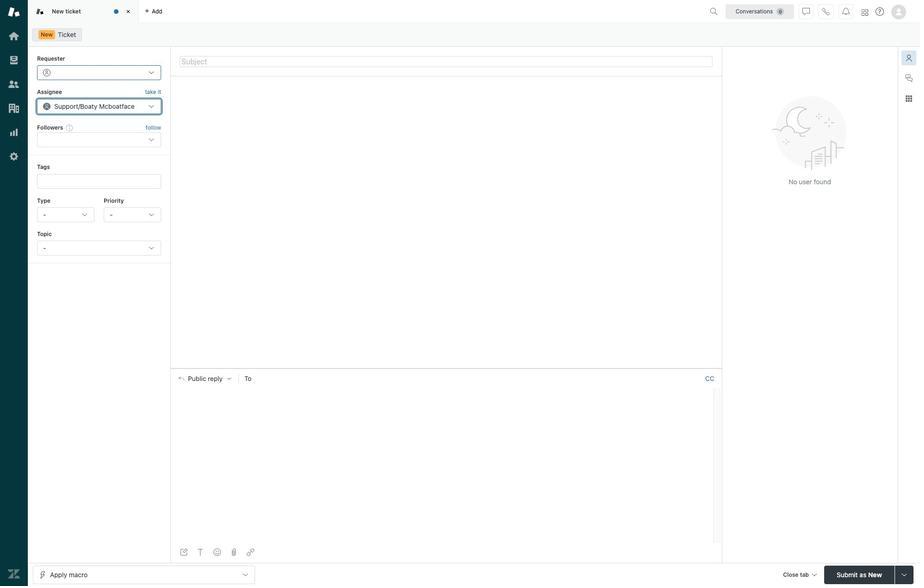 Task type: locate. For each thing, give the bounding box(es) containing it.
add attachment image
[[230, 549, 238, 556]]

get help image
[[876, 7, 884, 16]]

zendesk products image
[[862, 9, 868, 16]]

apps image
[[905, 95, 913, 102]]

views image
[[8, 54, 20, 66]]

insert emojis image
[[214, 549, 221, 556]]

zendesk image
[[8, 568, 20, 580]]

draft mode image
[[180, 549, 188, 556]]

organizations image
[[8, 102, 20, 114]]

close image
[[124, 7, 133, 16]]

tabs tab list
[[28, 0, 706, 23]]

add link (cmd k) image
[[247, 549, 254, 556]]

notifications image
[[842, 8, 850, 15]]

minimize composer image
[[443, 365, 450, 372]]

secondary element
[[28, 25, 920, 44]]

tab
[[28, 0, 139, 23]]



Task type: vqa. For each thing, say whether or not it's contained in the screenshot.
arrow down icon to the middle
no



Task type: describe. For each thing, give the bounding box(es) containing it.
customers image
[[8, 78, 20, 90]]

get started image
[[8, 30, 20, 42]]

main element
[[0, 0, 28, 586]]

zendesk support image
[[8, 6, 20, 18]]

admin image
[[8, 151, 20, 163]]

customer context image
[[905, 54, 913, 62]]

format text image
[[197, 549, 204, 556]]

button displays agent's chat status as invisible. image
[[803, 8, 810, 15]]

Subject field
[[180, 56, 713, 67]]

info on adding followers image
[[66, 124, 73, 132]]

reporting image
[[8, 126, 20, 138]]



